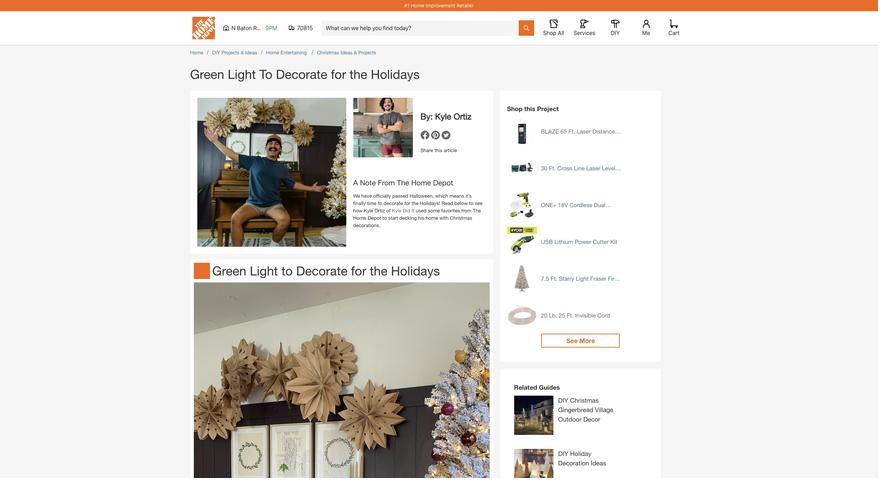 Task type: vqa. For each thing, say whether or not it's contained in the screenshot.
Halloween,
yes



Task type: locate. For each thing, give the bounding box(es) containing it.
1 vertical spatial christmas
[[450, 215, 473, 221]]

kyle
[[436, 112, 452, 121], [364, 208, 374, 214], [392, 208, 402, 214]]

services button
[[574, 20, 596, 36]]

1 & from the left
[[241, 49, 244, 55]]

1 vertical spatial this
[[435, 147, 443, 153]]

all
[[558, 30, 565, 36]]

christmas up green light to decorate for the holidays
[[317, 49, 340, 55]]

shop this project
[[508, 105, 559, 113]]

for for green light to decorate for the holidays
[[351, 264, 367, 279]]

start
[[389, 215, 398, 221]]

depot up the decorations.
[[368, 215, 381, 221]]

ft.
[[567, 312, 574, 319]]

1 vertical spatial ortiz
[[375, 208, 385, 214]]

from
[[378, 179, 395, 187]]

1 vertical spatial light
[[250, 264, 278, 279]]

holidays!
[[420, 200, 441, 206]]

shop up blaze 65 ft. laser distance tape measuring tool with real time measuring image
[[508, 105, 523, 113]]

light
[[228, 67, 256, 82], [250, 264, 278, 279]]

0 vertical spatial green
[[190, 67, 225, 82]]

0 vertical spatial decorate
[[276, 67, 328, 82]]

christmas ideas & projects link
[[317, 49, 377, 55]]

0 vertical spatial holidays
[[371, 67, 420, 82]]

see
[[475, 200, 483, 206]]

for
[[331, 67, 346, 82], [405, 200, 411, 206], [351, 264, 367, 279]]

2 horizontal spatial kyle
[[436, 112, 452, 121]]

depot
[[433, 179, 454, 187], [368, 215, 381, 221]]

favorites
[[442, 208, 461, 214]]

0 vertical spatial christmas
[[317, 49, 340, 55]]

the down see
[[473, 208, 481, 214]]

green for green light to decorate for the holidays
[[190, 67, 225, 82]]

2 horizontal spatial for
[[405, 200, 411, 206]]

1 horizontal spatial christmas
[[450, 215, 473, 221]]

the up passed
[[397, 179, 410, 187]]

1 horizontal spatial &
[[354, 49, 357, 55]]

light for to
[[228, 67, 256, 82]]

to
[[378, 200, 383, 206], [469, 200, 474, 206], [383, 215, 387, 221], [282, 264, 293, 279]]

below
[[455, 200, 468, 206]]

more
[[580, 337, 596, 345]]

holidays
[[371, 67, 420, 82], [391, 264, 440, 279]]

& for ideas
[[241, 49, 244, 55]]

shop
[[544, 30, 557, 36], [508, 105, 523, 113]]

1 horizontal spatial the
[[473, 208, 481, 214]]

a man sitting at his piano displaying his decorated christmas living room. image
[[197, 98, 346, 247]]

decorations.
[[354, 222, 381, 228]]

1 vertical spatial depot
[[368, 215, 381, 221]]

kyle did it
[[392, 208, 415, 214]]

home entertaining
[[266, 49, 308, 55]]

2 horizontal spatial the
[[412, 200, 419, 206]]

guides
[[539, 384, 561, 392]]

diy inside diy holiday decoration ideas
[[559, 450, 569, 458]]

projects
[[222, 49, 240, 55], [359, 49, 377, 55]]

0 horizontal spatial the
[[350, 67, 368, 82]]

0 vertical spatial ortiz
[[454, 112, 472, 121]]

see
[[567, 337, 578, 345]]

decorate for to
[[296, 264, 348, 279]]

christmas down from
[[450, 215, 473, 221]]

0 vertical spatial this
[[525, 105, 536, 113]]

1 vertical spatial green
[[212, 264, 247, 279]]

green
[[190, 67, 225, 82], [212, 264, 247, 279]]

this left 'project'
[[525, 105, 536, 113]]

used
[[416, 208, 427, 214]]

0 horizontal spatial depot
[[368, 215, 381, 221]]

cord
[[598, 312, 611, 319]]

0 vertical spatial shop
[[544, 30, 557, 36]]

70815 button
[[289, 25, 313, 32]]

ortiz
[[454, 112, 472, 121], [375, 208, 385, 214]]

christmas inside used some favorites from the home depot to start decking his home with christmas decorations.
[[450, 215, 473, 221]]

0 horizontal spatial shop
[[508, 105, 523, 113]]

kit
[[611, 239, 618, 245]]

twitter image
[[442, 131, 452, 140]]

0 horizontal spatial ideas
[[245, 49, 257, 55]]

christmas ideas & projects
[[317, 49, 377, 55]]

the inside we have officially passed halloween, which means it's finally time to decorate for the holidays! read below to see how kyle ortiz of
[[412, 200, 419, 206]]

diy button
[[605, 20, 627, 36]]

we have officially passed halloween, which means it's finally time to decorate for the holidays! read below to see how kyle ortiz of
[[354, 193, 483, 214]]

home up 'halloween,' at the left top of the page
[[412, 179, 431, 187]]

home down how
[[354, 215, 367, 221]]

What can we help you find today? search field
[[326, 21, 519, 35]]

did
[[403, 208, 411, 214]]

1 vertical spatial the
[[412, 200, 419, 206]]

20 lb. 25 ft. invisible cord image
[[508, 301, 537, 331]]

shop inside button
[[544, 30, 557, 36]]

officially
[[374, 193, 391, 199]]

depot up which
[[433, 179, 454, 187]]

0 horizontal spatial the
[[397, 179, 410, 187]]

diy inside diy christmas gingerbread village outdoor decor
[[559, 397, 569, 405]]

1 horizontal spatial shop
[[544, 30, 557, 36]]

christmas up gingerbread at the bottom right of the page
[[571, 397, 599, 405]]

1 horizontal spatial kyle
[[392, 208, 402, 214]]

green light to decorate for the holidays
[[212, 264, 440, 279]]

1 vertical spatial for
[[405, 200, 411, 206]]

facebook image
[[421, 131, 431, 140]]

pinterest image
[[431, 131, 442, 140]]

ideas inside diy holiday decoration ideas
[[591, 460, 607, 467]]

1 horizontal spatial depot
[[433, 179, 454, 187]]

diy up gingerbread at the bottom right of the page
[[559, 397, 569, 405]]

the for green light to decorate for the holidays
[[370, 264, 388, 279]]

usb
[[542, 239, 553, 245]]

by:
[[421, 112, 433, 121]]

time
[[367, 200, 377, 206]]

1 vertical spatial holidays
[[391, 264, 440, 279]]

0 horizontal spatial &
[[241, 49, 244, 55]]

0 horizontal spatial ortiz
[[375, 208, 385, 214]]

share
[[421, 147, 434, 153]]

from
[[462, 208, 472, 214]]

depot inside used some favorites from the home depot to start decking his home with christmas decorations.
[[368, 215, 381, 221]]

1 projects from the left
[[222, 49, 240, 55]]

2 & from the left
[[354, 49, 357, 55]]

0 vertical spatial depot
[[433, 179, 454, 187]]

kyle down time
[[364, 208, 374, 214]]

this right "share"
[[435, 147, 443, 153]]

ideas for diy projects & ideas
[[245, 49, 257, 55]]

power
[[575, 239, 592, 245]]

diy up decoration
[[559, 450, 569, 458]]

shop all button
[[543, 20, 565, 36]]

2 horizontal spatial christmas
[[571, 397, 599, 405]]

this
[[525, 105, 536, 113], [435, 147, 443, 153]]

0 vertical spatial light
[[228, 67, 256, 82]]

0 horizontal spatial projects
[[222, 49, 240, 55]]

1 vertical spatial the
[[473, 208, 481, 214]]

ideas for diy holiday decoration ideas
[[591, 460, 607, 467]]

0 horizontal spatial for
[[331, 67, 346, 82]]

0 vertical spatial for
[[331, 67, 346, 82]]

2 vertical spatial for
[[351, 264, 367, 279]]

ortiz inside by: kyle ortiz link
[[454, 112, 472, 121]]

diy right home link at the left top of page
[[212, 49, 220, 55]]

decorate for to
[[276, 67, 328, 82]]

shop left all
[[544, 30, 557, 36]]

diy right services on the top right
[[612, 30, 620, 36]]

note
[[360, 179, 376, 187]]

home
[[426, 215, 439, 221]]

2 vertical spatial christmas
[[571, 397, 599, 405]]

2 vertical spatial the
[[370, 264, 388, 279]]

with
[[440, 215, 449, 221]]

green for green light to decorate for the holidays
[[212, 264, 247, 279]]

green light to decorate for the holidays
[[190, 67, 420, 82]]

2 projects from the left
[[359, 49, 377, 55]]

diy holiday decoration ideas link
[[515, 449, 620, 479]]

decoration
[[559, 460, 590, 467]]

1 vertical spatial decorate
[[296, 264, 348, 279]]

invisible
[[576, 312, 596, 319]]

improvement
[[426, 2, 456, 8]]

&
[[241, 49, 244, 55], [354, 49, 357, 55]]

kyle down decorate
[[392, 208, 402, 214]]

kyle right by:
[[436, 112, 452, 121]]

1 horizontal spatial the
[[370, 264, 388, 279]]

village
[[596, 406, 614, 414]]

holiday
[[571, 450, 592, 458]]

1 horizontal spatial this
[[525, 105, 536, 113]]

the
[[350, 67, 368, 82], [412, 200, 419, 206], [370, 264, 388, 279]]

a
[[354, 179, 358, 187]]

2 horizontal spatial ideas
[[591, 460, 607, 467]]

0 vertical spatial the
[[397, 179, 410, 187]]

1 horizontal spatial for
[[351, 264, 367, 279]]

0 horizontal spatial kyle
[[364, 208, 374, 214]]

ideas
[[245, 49, 257, 55], [341, 49, 353, 55], [591, 460, 607, 467]]

home right #1
[[411, 2, 425, 8]]

diy inside button
[[612, 30, 620, 36]]

1 horizontal spatial ortiz
[[454, 112, 472, 121]]

0 vertical spatial the
[[350, 67, 368, 82]]

0 horizontal spatial this
[[435, 147, 443, 153]]

1 horizontal spatial projects
[[359, 49, 377, 55]]

1 vertical spatial shop
[[508, 105, 523, 113]]

shop all
[[544, 30, 565, 36]]



Task type: describe. For each thing, give the bounding box(es) containing it.
diy for diy
[[612, 30, 620, 36]]

20
[[542, 312, 548, 319]]

ortiz inside we have officially passed halloween, which means it's finally time to decorate for the holidays! read below to see how kyle ortiz of
[[375, 208, 385, 214]]

lb.
[[550, 312, 558, 319]]

0 horizontal spatial christmas
[[317, 49, 340, 55]]

decorate
[[384, 200, 403, 206]]

home left entertaining
[[266, 49, 279, 55]]

halloween,
[[410, 193, 434, 199]]

20 lb. 25 ft. invisible cord
[[542, 312, 611, 319]]

one+ 18v cordless dual temperature glue gun kit with 2.0 ah battery and 18v lithium-ion charger image
[[508, 190, 537, 220]]

kyle inside by: kyle ortiz link
[[436, 112, 452, 121]]

70815
[[297, 25, 313, 31]]

decor
[[584, 416, 601, 424]]

baton
[[237, 25, 252, 31]]

25
[[559, 312, 566, 319]]

right view of christmas decorated living room area. image
[[194, 283, 490, 479]]

passed
[[393, 193, 409, 199]]

rouge
[[254, 25, 270, 31]]

gingerbread
[[559, 406, 594, 414]]

christmas inside diy christmas gingerbread village outdoor decor
[[571, 397, 599, 405]]

9pm
[[266, 25, 278, 31]]

& for projects
[[354, 49, 357, 55]]

of
[[387, 208, 391, 214]]

cart link
[[667, 20, 682, 36]]

to inside used some favorites from the home depot to start decking his home with christmas decorations.
[[383, 215, 387, 221]]

30 ft. cross line laser level self leveling with 360 degree flexible mounting device and carrying pouch image
[[508, 153, 537, 183]]

see more
[[567, 337, 596, 345]]

decking
[[400, 215, 417, 221]]

outdoor
[[559, 416, 582, 424]]

kyle inside we have officially passed halloween, which means it's finally time to decorate for the holidays! read below to see how kyle ortiz of
[[364, 208, 374, 214]]

diy projects & ideas link
[[212, 49, 257, 55]]

share this article
[[421, 147, 457, 153]]

diy projects & ideas
[[212, 49, 257, 55]]

usb lithium power cutter kit link
[[542, 238, 618, 246]]

me
[[643, 30, 651, 36]]

diy holiday decoration ideas image
[[515, 449, 554, 479]]

diy christmas gingerbread village outdoor decor link
[[515, 396, 620, 442]]

diy for diy projects & ideas
[[212, 49, 220, 55]]

light for to
[[250, 264, 278, 279]]

home inside used some favorites from the home depot to start decking his home with christmas decorations.
[[354, 215, 367, 221]]

a note from the home depot
[[354, 179, 454, 187]]

contributorimage image
[[354, 98, 413, 158]]

it's
[[466, 193, 472, 199]]

home link
[[190, 49, 204, 55]]

7.5 ft. starry light fraser fir flocked led pre lit artificial christmas tree with 1500 color changing lights image
[[508, 264, 537, 294]]

this for shop
[[525, 105, 536, 113]]

some
[[428, 208, 440, 214]]

cart
[[669, 30, 680, 36]]

the for green light to decorate for the holidays
[[350, 67, 368, 82]]

usb lithium power cutter kit image
[[508, 227, 537, 257]]

article
[[444, 147, 457, 153]]

his
[[418, 215, 425, 221]]

by: kyle ortiz
[[421, 112, 472, 121]]

project
[[538, 105, 559, 113]]

read
[[442, 200, 454, 206]]

diy for diy holiday decoration ideas
[[559, 450, 569, 458]]

cutter
[[593, 239, 609, 245]]

diy holiday decoration ideas
[[559, 450, 607, 467]]

related guides
[[515, 384, 561, 392]]

diy christmas gingerbread village outdoor decor
[[559, 397, 614, 424]]

we
[[354, 193, 360, 199]]

entertaining
[[281, 49, 307, 55]]

1 horizontal spatial ideas
[[341, 49, 353, 55]]

shop for shop all
[[544, 30, 557, 36]]

the home depot logo image
[[192, 17, 215, 39]]

services
[[574, 30, 596, 36]]

holidays for green light to decorate for the holidays
[[391, 264, 440, 279]]

it
[[412, 208, 415, 214]]

shop for shop this project
[[508, 105, 523, 113]]

n baton rouge
[[232, 25, 270, 31]]

20 lb. 25 ft. invisible cord link
[[542, 312, 611, 319]]

#1 home improvement retailer
[[405, 2, 474, 8]]

finally
[[354, 200, 366, 206]]

lithium
[[555, 239, 574, 245]]

to
[[260, 67, 273, 82]]

me button
[[636, 20, 658, 36]]

diy christmas gingerbread village outdoor decor image
[[515, 396, 554, 435]]

how
[[354, 208, 363, 214]]

for inside we have officially passed halloween, which means it's finally time to decorate for the holidays! read below to see how kyle ortiz of
[[405, 200, 411, 206]]

this for share
[[435, 147, 443, 153]]

kyle did it link
[[392, 208, 415, 214]]

usb lithium power cutter kit
[[542, 239, 618, 245]]

which
[[436, 193, 449, 199]]

have
[[362, 193, 372, 199]]

#1
[[405, 2, 410, 8]]

home entertaining link
[[266, 49, 308, 55]]

home down 'the home depot logo'
[[190, 49, 204, 55]]

means
[[450, 193, 465, 199]]

related
[[515, 384, 538, 392]]

for for green light to decorate for the holidays
[[331, 67, 346, 82]]

diy for diy christmas gingerbread village outdoor decor
[[559, 397, 569, 405]]

retailer
[[457, 2, 474, 8]]

n
[[232, 25, 236, 31]]

blaze 65 ft. laser distance tape measuring tool with real time measuring image
[[508, 116, 537, 146]]

the inside used some favorites from the home depot to start decking his home with christmas decorations.
[[473, 208, 481, 214]]

holidays for green light to decorate for the holidays
[[371, 67, 420, 82]]

by: kyle ortiz link
[[421, 98, 472, 131]]



